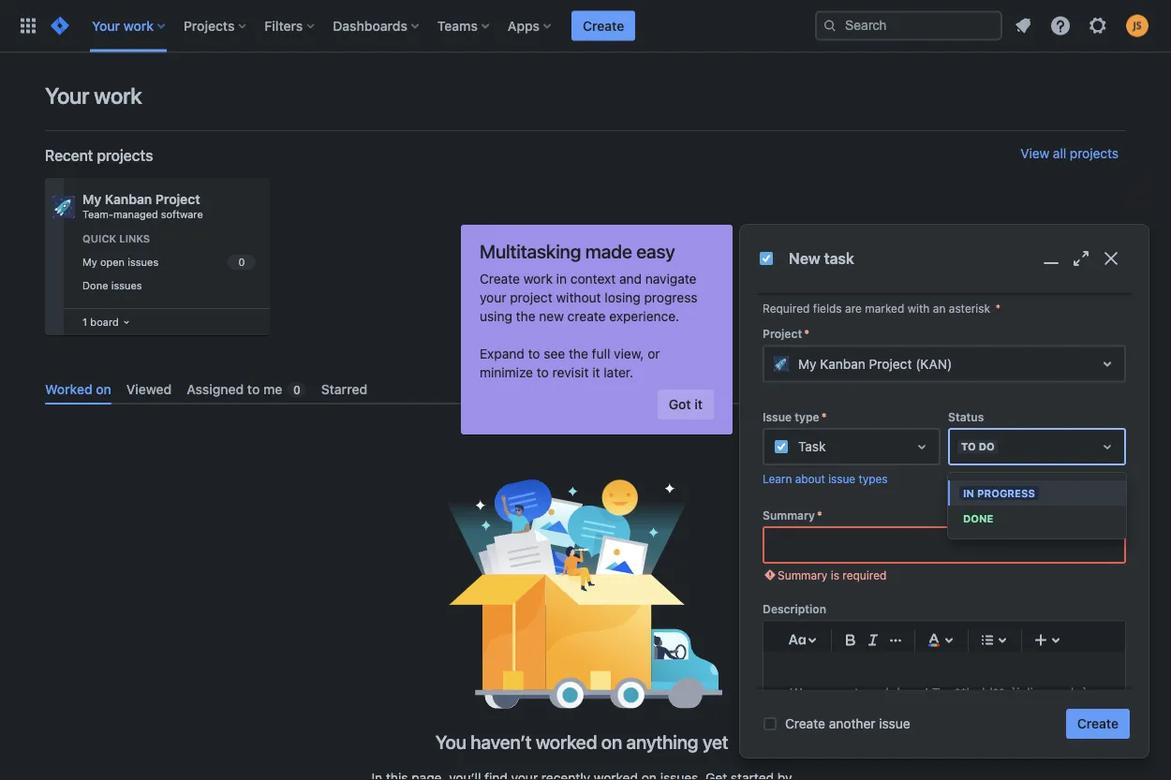 Task type: locate. For each thing, give the bounding box(es) containing it.
issues
[[128, 256, 159, 268], [111, 279, 142, 291]]

1 horizontal spatial create button
[[1067, 710, 1131, 740]]

minimize
[[480, 365, 534, 381]]

1 vertical spatial it
[[695, 397, 703, 413]]

it right got
[[695, 397, 703, 413]]

my inside my kanban project team-managed software
[[83, 192, 101, 207]]

1 vertical spatial on
[[602, 732, 623, 754]]

0 vertical spatial your work
[[92, 18, 154, 33]]

view all projects
[[1021, 146, 1119, 161]]

to for see
[[528, 346, 541, 362]]

my up team- on the top of the page
[[83, 192, 101, 207]]

on right worked
[[602, 732, 623, 754]]

0 horizontal spatial kanban
[[105, 192, 152, 207]]

filters button
[[259, 11, 322, 41]]

0 vertical spatial to
[[528, 346, 541, 362]]

0 horizontal spatial project
[[155, 192, 200, 207]]

kanban inside my kanban project team-managed software
[[105, 192, 152, 207]]

0 vertical spatial work
[[123, 18, 154, 33]]

yet
[[703, 732, 729, 754]]

primary element
[[11, 0, 816, 52]]

my down project *
[[799, 356, 817, 371]]

issue right another at the right
[[880, 717, 911, 732]]

discard & close image
[[1101, 248, 1123, 270]]

0 vertical spatial on
[[96, 382, 111, 397]]

create inside the primary element
[[583, 18, 625, 33]]

done issues link
[[79, 275, 259, 296]]

0 vertical spatial project
[[155, 192, 200, 207]]

work up recent projects
[[94, 83, 142, 109]]

experience.
[[610, 309, 680, 324]]

projects
[[1071, 146, 1119, 161], [97, 147, 153, 165]]

progress
[[978, 487, 1036, 499]]

the up revisit
[[569, 346, 589, 362]]

project inside my kanban project team-managed software
[[155, 192, 200, 207]]

0 vertical spatial issues
[[128, 256, 159, 268]]

the down project
[[516, 309, 536, 324]]

worked
[[45, 382, 92, 397]]

do
[[979, 441, 995, 453]]

starred
[[321, 382, 368, 397]]

an
[[934, 302, 946, 315]]

on
[[96, 382, 111, 397], [602, 732, 623, 754]]

issues down the my open issues
[[111, 279, 142, 291]]

1 horizontal spatial issue
[[880, 717, 911, 732]]

on right 'worked'
[[96, 382, 111, 397]]

tab list
[[38, 374, 1127, 405]]

to left me
[[247, 382, 260, 397]]

full
[[592, 346, 611, 362]]

0 horizontal spatial done
[[83, 279, 108, 291]]

team-
[[83, 209, 113, 221]]

0 vertical spatial issue
[[829, 472, 856, 485]]

asterisk
[[950, 302, 991, 315]]

your
[[92, 18, 120, 33], [45, 83, 89, 109]]

summary down learn
[[763, 509, 816, 522]]

your work inside dropdown button
[[92, 18, 154, 33]]

0 vertical spatial done
[[83, 279, 108, 291]]

1 vertical spatial work
[[94, 83, 142, 109]]

lists image
[[977, 629, 999, 652]]

0 horizontal spatial create button
[[572, 11, 636, 41]]

1 vertical spatial project
[[763, 327, 803, 340]]

jira software image
[[49, 15, 71, 37], [49, 15, 71, 37]]

your work up recent projects
[[45, 83, 142, 109]]

assigned to me
[[187, 382, 283, 397]]

issues down "links"
[[128, 256, 159, 268]]

me
[[263, 382, 283, 397]]

*
[[996, 302, 1001, 315], [805, 327, 810, 340], [822, 410, 827, 423], [818, 509, 823, 522]]

0
[[293, 383, 301, 397]]

about
[[796, 472, 826, 485]]

navigate
[[646, 271, 697, 287]]

help image
[[1050, 15, 1073, 37]]

settings image
[[1088, 15, 1110, 37]]

summary
[[763, 509, 816, 522], [778, 569, 828, 582]]

my open issues
[[83, 256, 159, 268]]

done down in
[[964, 513, 994, 525]]

status
[[949, 410, 985, 423]]

summary *
[[763, 509, 823, 522]]

summary is required
[[778, 569, 887, 582]]

worked on
[[45, 382, 111, 397]]

is
[[831, 569, 840, 582]]

your up recent
[[45, 83, 89, 109]]

1 horizontal spatial done
[[964, 513, 994, 525]]

0 vertical spatial kanban
[[105, 192, 152, 207]]

the inside multitasking made easy create work in context and navigate your project without losing progress using the new create experience.
[[516, 309, 536, 324]]

0 vertical spatial the
[[516, 309, 536, 324]]

teams
[[438, 18, 478, 33]]

see
[[544, 346, 566, 362]]

to left see
[[528, 346, 541, 362]]

kanban down the are
[[821, 356, 866, 371]]

0 vertical spatial your
[[92, 18, 120, 33]]

without
[[556, 290, 602, 306]]

my for my kanban project team-managed software
[[83, 192, 101, 207]]

learn about issue types link
[[763, 472, 888, 485]]

open image
[[1097, 353, 1119, 375], [911, 436, 934, 458], [1097, 436, 1119, 458]]

0 horizontal spatial the
[[516, 309, 536, 324]]

1 vertical spatial issue
[[880, 717, 911, 732]]

bold ⌘b image
[[840, 629, 863, 652]]

quick links
[[83, 233, 150, 245]]

work inside multitasking made easy create work in context and navigate your project without losing progress using the new create experience.
[[524, 271, 553, 287]]

0 vertical spatial summary
[[763, 509, 816, 522]]

work up project
[[524, 271, 553, 287]]

fields
[[814, 302, 843, 315]]

your work left projects
[[92, 18, 154, 33]]

done down open
[[83, 279, 108, 291]]

projects up my kanban project team-managed software
[[97, 147, 153, 165]]

it down full
[[593, 365, 600, 381]]

create
[[583, 18, 625, 33], [480, 271, 520, 287], [786, 717, 826, 732], [1078, 717, 1119, 732]]

2 vertical spatial to
[[247, 382, 260, 397]]

new
[[539, 309, 564, 324]]

0 vertical spatial my
[[83, 192, 101, 207]]

1 vertical spatial done
[[964, 513, 994, 525]]

None text field
[[765, 529, 1125, 562]]

context
[[571, 271, 616, 287]]

got it button
[[658, 390, 714, 420]]

project left (kan)
[[870, 356, 913, 371]]

new
[[789, 249, 821, 267]]

done for done
[[964, 513, 994, 525]]

1 vertical spatial summary
[[778, 569, 828, 582]]

0 vertical spatial create button
[[572, 11, 636, 41]]

project up software
[[155, 192, 200, 207]]

go full screen image
[[1071, 248, 1093, 270]]

create another issue
[[786, 717, 911, 732]]

expand
[[480, 346, 525, 362]]

project *
[[763, 327, 810, 340]]

1 vertical spatial my
[[83, 256, 97, 268]]

2 vertical spatial my
[[799, 356, 817, 371]]

issue
[[829, 472, 856, 485], [880, 717, 911, 732]]

my for my kanban project (kan)
[[799, 356, 817, 371]]

banner containing your work
[[0, 0, 1172, 53]]

issue type *
[[763, 410, 827, 423]]

1 horizontal spatial kanban
[[821, 356, 866, 371]]

create button
[[572, 11, 636, 41], [1067, 710, 1131, 740]]

you haven't worked on anything yet
[[436, 732, 729, 754]]

recent
[[45, 147, 93, 165]]

projects right all
[[1071, 146, 1119, 161]]

1 vertical spatial kanban
[[821, 356, 866, 371]]

1 horizontal spatial your
[[92, 18, 120, 33]]

banner
[[0, 0, 1172, 53]]

my inside my open issues link
[[83, 256, 97, 268]]

work left projects
[[123, 18, 154, 33]]

issue left types
[[829, 472, 856, 485]]

recent projects
[[45, 147, 153, 165]]

2 horizontal spatial project
[[870, 356, 913, 371]]

kanban up managed
[[105, 192, 152, 207]]

software
[[161, 209, 203, 221]]

summary for summary *
[[763, 509, 816, 522]]

your work button
[[86, 11, 172, 41]]

your
[[480, 290, 507, 306]]

viewed
[[126, 382, 172, 397]]

board image
[[119, 315, 134, 330]]

tab list containing worked on
[[38, 374, 1127, 405]]

done issues
[[83, 279, 142, 291]]

0 horizontal spatial it
[[593, 365, 600, 381]]

1 horizontal spatial on
[[602, 732, 623, 754]]

to do
[[962, 441, 995, 453]]

my left open
[[83, 256, 97, 268]]

got
[[669, 397, 692, 413]]

learn
[[763, 472, 793, 485]]

to down see
[[537, 365, 549, 381]]

2 vertical spatial project
[[870, 356, 913, 371]]

0 horizontal spatial on
[[96, 382, 111, 397]]

1 horizontal spatial projects
[[1071, 146, 1119, 161]]

in
[[964, 487, 975, 499]]

0 horizontal spatial your
[[45, 83, 89, 109]]

it
[[593, 365, 600, 381], [695, 397, 703, 413]]

types
[[859, 472, 888, 485]]

projects
[[184, 18, 235, 33]]

your right appswitcher icon
[[92, 18, 120, 33]]

1 horizontal spatial project
[[763, 327, 803, 340]]

0 horizontal spatial issue
[[829, 472, 856, 485]]

my
[[83, 192, 101, 207], [83, 256, 97, 268], [799, 356, 817, 371]]

all
[[1054, 146, 1067, 161]]

kanban
[[105, 192, 152, 207], [821, 356, 866, 371]]

2 vertical spatial work
[[524, 271, 553, 287]]

create inside multitasking made easy create work in context and navigate your project without losing progress using the new create experience.
[[480, 271, 520, 287]]

project down required
[[763, 327, 803, 340]]

issue for another
[[880, 717, 911, 732]]

0 vertical spatial it
[[593, 365, 600, 381]]

in progress
[[964, 487, 1036, 499]]

you
[[436, 732, 467, 754]]

to
[[528, 346, 541, 362], [537, 365, 549, 381], [247, 382, 260, 397]]

1 horizontal spatial the
[[569, 346, 589, 362]]

filters
[[265, 18, 303, 33]]

1 vertical spatial the
[[569, 346, 589, 362]]

summary left is
[[778, 569, 828, 582]]



Task type: describe. For each thing, give the bounding box(es) containing it.
required
[[843, 569, 887, 582]]

summary for summary is required
[[778, 569, 828, 582]]

progress
[[645, 290, 698, 306]]

0 horizontal spatial projects
[[97, 147, 153, 165]]

worked
[[536, 732, 597, 754]]

marked
[[866, 302, 905, 315]]

to
[[962, 441, 977, 453]]

1 vertical spatial issues
[[111, 279, 142, 291]]

type
[[795, 410, 820, 423]]

minimize image
[[1041, 248, 1063, 270]]

1 board button
[[79, 312, 134, 333]]

text styles image
[[787, 629, 809, 652]]

managed
[[113, 209, 158, 221]]

description
[[763, 603, 827, 616]]

with
[[908, 302, 930, 315]]

kanban for my kanban project (kan)
[[821, 356, 866, 371]]

* down learn about issue types link
[[818, 509, 823, 522]]

notifications image
[[1013, 15, 1035, 37]]

Search field
[[816, 11, 1003, 41]]

issue
[[763, 410, 792, 423]]

later.
[[604, 365, 634, 381]]

and
[[620, 271, 642, 287]]

my for my open issues
[[83, 256, 97, 268]]

projects button
[[178, 11, 254, 41]]

anything
[[627, 732, 699, 754]]

task
[[825, 249, 855, 267]]

work inside dropdown button
[[123, 18, 154, 33]]

haven't
[[471, 732, 532, 754]]

quick
[[83, 233, 116, 245]]

1
[[83, 316, 87, 328]]

view
[[1021, 146, 1050, 161]]

the inside expand to see the full view, or minimize to revisit it later. got it
[[569, 346, 589, 362]]

view all projects link
[[1021, 146, 1119, 165]]

easy
[[637, 240, 675, 262]]

expand to see the full view, or minimize to revisit it later. got it
[[480, 346, 703, 413]]

learn about issue types
[[763, 472, 888, 485]]

view,
[[614, 346, 645, 362]]

board
[[90, 316, 119, 328]]

required fields are marked with an asterisk *
[[763, 302, 1001, 315]]

project for my kanban project team-managed software
[[155, 192, 200, 207]]

task
[[799, 439, 826, 454]]

* down required
[[805, 327, 810, 340]]

create
[[568, 309, 606, 324]]

my kanban project team-managed software
[[83, 192, 203, 221]]

kanban for my kanban project team-managed software
[[105, 192, 152, 207]]

dashboards button
[[328, 11, 426, 41]]

open image for task
[[911, 436, 934, 458]]

Description - Main content area, start typing to enter text. text field
[[790, 682, 1100, 727]]

using
[[480, 309, 513, 324]]

apps
[[508, 18, 540, 33]]

open image for my kanban project (kan)
[[1097, 353, 1119, 375]]

to for me
[[247, 382, 260, 397]]

1 vertical spatial your work
[[45, 83, 142, 109]]

1 board
[[83, 316, 119, 328]]

apps button
[[502, 11, 559, 41]]

or
[[648, 346, 661, 362]]

issue for about
[[829, 472, 856, 485]]

1 horizontal spatial it
[[695, 397, 703, 413]]

my kanban project (kan)
[[799, 356, 953, 371]]

italic ⌘i image
[[863, 629, 885, 652]]

1 vertical spatial create button
[[1067, 710, 1131, 740]]

revisit
[[553, 365, 589, 381]]

are
[[846, 302, 862, 315]]

required
[[763, 302, 810, 315]]

dashboards
[[333, 18, 408, 33]]

another
[[829, 717, 876, 732]]

assigned
[[187, 382, 244, 397]]

1 vertical spatial to
[[537, 365, 549, 381]]

1 vertical spatial your
[[45, 83, 89, 109]]

your inside dropdown button
[[92, 18, 120, 33]]

your profile and settings image
[[1127, 15, 1149, 37]]

on inside tab list
[[96, 382, 111, 397]]

* right type
[[822, 410, 827, 423]]

multitasking
[[480, 240, 582, 262]]

made
[[586, 240, 633, 262]]

error image
[[763, 568, 778, 583]]

links
[[119, 233, 150, 245]]

more formatting image
[[885, 629, 908, 652]]

in
[[557, 271, 567, 287]]

(kan)
[[916, 356, 953, 371]]

losing
[[605, 290, 641, 306]]

create button inside the primary element
[[572, 11, 636, 41]]

my open issues link
[[79, 252, 259, 273]]

new task image
[[759, 251, 774, 266]]

search image
[[823, 18, 838, 33]]

done for done issues
[[83, 279, 108, 291]]

new task
[[789, 249, 855, 267]]

appswitcher icon image
[[17, 15, 39, 37]]

project
[[510, 290, 553, 306]]

project for my kanban project (kan)
[[870, 356, 913, 371]]

* right asterisk
[[996, 302, 1001, 315]]



Task type: vqa. For each thing, say whether or not it's contained in the screenshot.
My Kanban Project icon
no



